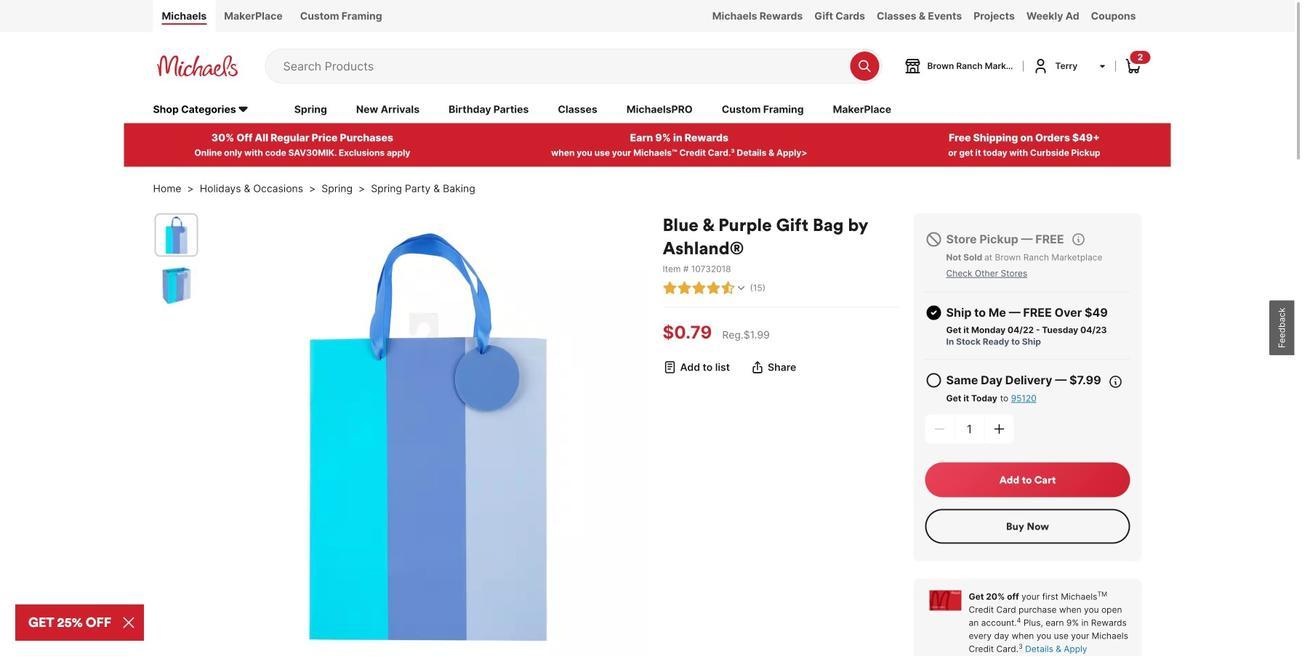 Task type: vqa. For each thing, say whether or not it's contained in the screenshot.
Shop within the 'link'
no



Task type: locate. For each thing, give the bounding box(es) containing it.
plcc card logo image
[[930, 591, 962, 611]]

blue &#x26; purple gift bag by ashland&#xae; image
[[205, 214, 648, 657], [156, 215, 197, 256], [156, 266, 197, 307]]

search button image
[[858, 59, 872, 73]]

tabler image
[[926, 231, 943, 249], [1072, 233, 1086, 247], [663, 281, 678, 296], [678, 281, 692, 296], [721, 281, 736, 296], [736, 283, 747, 294], [663, 361, 678, 375]]

tabler image
[[692, 281, 707, 296], [707, 281, 721, 296], [926, 372, 943, 390]]



Task type: describe. For each thing, give the bounding box(es) containing it.
Search Input field
[[283, 49, 843, 83]]

Number Stepper text field
[[955, 415, 984, 444]]

button to increment counter for number stepper image
[[992, 422, 1007, 437]]

open samedaydelivery details modal image
[[1109, 375, 1123, 390]]



